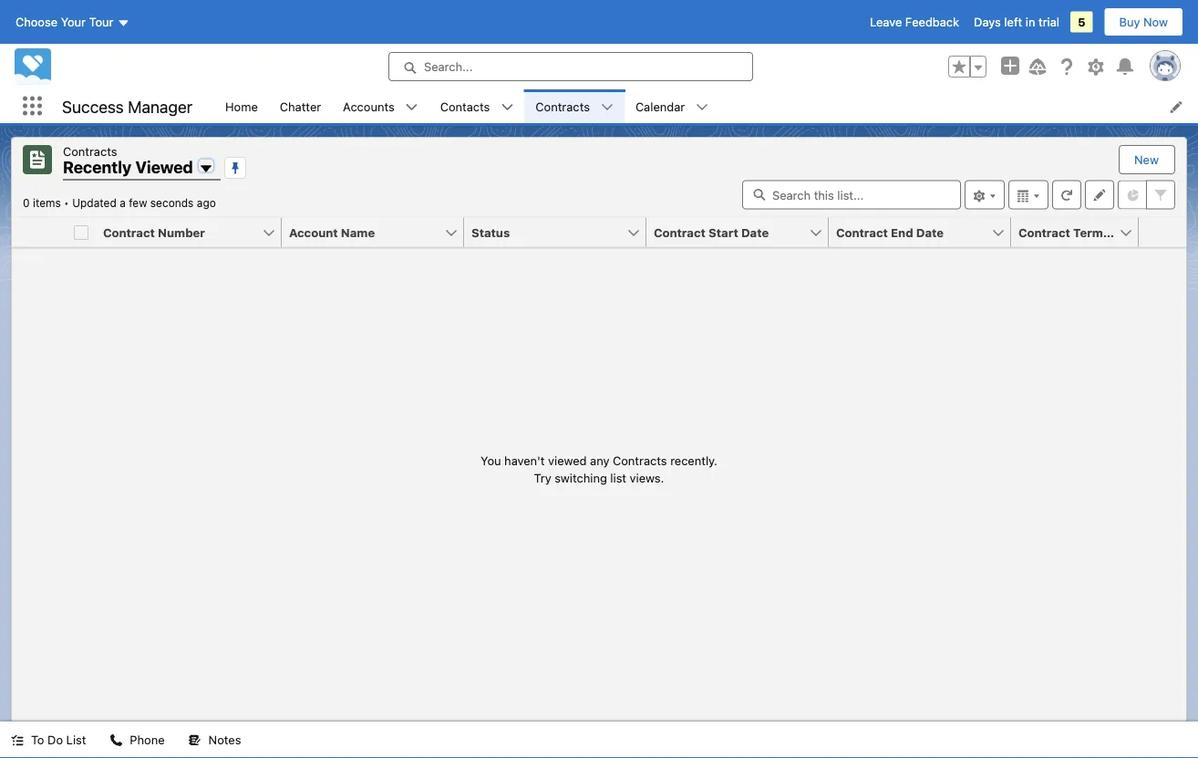 Task type: vqa. For each thing, say whether or not it's contained in the screenshot.
Action image
yes



Task type: describe. For each thing, give the bounding box(es) containing it.
recently
[[63, 157, 132, 177]]

number
[[158, 225, 205, 239]]

account name
[[289, 225, 375, 239]]

contracts list item
[[525, 89, 625, 123]]

calendar
[[636, 99, 685, 113]]

contracts link
[[525, 89, 601, 123]]

0 items • updated a few seconds ago
[[23, 197, 216, 209]]

manager
[[128, 96, 193, 116]]

new
[[1135, 153, 1160, 167]]

contract start date element
[[647, 218, 840, 248]]

start
[[709, 225, 739, 239]]

Search Recently Viewed list view. search field
[[743, 180, 962, 209]]

you
[[481, 453, 501, 467]]

leave feedback link
[[870, 15, 960, 29]]

text default image inside phone button
[[110, 734, 123, 747]]

chatter
[[280, 99, 321, 113]]

contract end date button
[[829, 218, 992, 247]]

new button
[[1120, 146, 1174, 173]]

text default image
[[501, 101, 514, 114]]

date for contract start date
[[742, 225, 769, 239]]

action image
[[1140, 218, 1187, 247]]

contract term (months) element
[[1012, 218, 1161, 248]]

leave
[[870, 15, 903, 29]]

account
[[289, 225, 338, 239]]

account name element
[[282, 218, 475, 248]]

contracts inside list item
[[536, 99, 590, 113]]

item number element
[[12, 218, 67, 248]]

status containing you haven't viewed any contracts recently.
[[481, 451, 718, 487]]

text default image inside contracts list item
[[601, 101, 614, 114]]

to
[[31, 733, 44, 747]]

contract end date
[[837, 225, 944, 239]]

contract for contract end date
[[837, 225, 889, 239]]

buy
[[1120, 15, 1141, 29]]

list
[[611, 471, 627, 485]]

trial
[[1039, 15, 1060, 29]]

text default image inside calendar list item
[[696, 101, 709, 114]]

contract number
[[103, 225, 205, 239]]

to do list button
[[0, 722, 97, 758]]

none search field inside recently viewed|contracts|list view element
[[743, 180, 962, 209]]

choose your tour
[[16, 15, 114, 29]]

chatter link
[[269, 89, 332, 123]]

you haven't viewed any contracts recently. try switching list views.
[[481, 453, 718, 485]]

accounts
[[343, 99, 395, 113]]

days
[[974, 15, 1002, 29]]

notes button
[[178, 722, 252, 758]]

recently viewed|contracts|list view element
[[11, 137, 1188, 722]]

any
[[590, 453, 610, 467]]

viewed
[[135, 157, 193, 177]]

contract number element
[[96, 218, 293, 248]]

contacts
[[440, 99, 490, 113]]

feedback
[[906, 15, 960, 29]]

name
[[341, 225, 375, 239]]

5
[[1078, 15, 1086, 29]]

status button
[[464, 218, 627, 247]]

views.
[[630, 471, 665, 485]]

contracts inside you haven't viewed any contracts recently. try switching list views.
[[613, 453, 667, 467]]

leave feedback
[[870, 15, 960, 29]]

•
[[64, 197, 69, 209]]

choose your tour button
[[15, 7, 131, 36]]

item number image
[[12, 218, 67, 247]]

end
[[891, 225, 914, 239]]

your
[[61, 15, 86, 29]]

buy now button
[[1104, 7, 1184, 36]]

tour
[[89, 15, 114, 29]]



Task type: locate. For each thing, give the bounding box(es) containing it.
switching
[[555, 471, 607, 485]]

date inside button
[[742, 225, 769, 239]]

search... button
[[389, 52, 754, 81]]

contract inside button
[[1019, 225, 1071, 239]]

in
[[1026, 15, 1036, 29]]

search...
[[424, 60, 473, 73]]

recently.
[[671, 453, 718, 467]]

contract for contract number
[[103, 225, 155, 239]]

2 date from the left
[[917, 225, 944, 239]]

1 vertical spatial contracts
[[63, 144, 117, 158]]

contracts
[[536, 99, 590, 113], [63, 144, 117, 158], [613, 453, 667, 467]]

contract down a
[[103, 225, 155, 239]]

text default image left notes
[[189, 734, 201, 747]]

items
[[33, 197, 61, 209]]

accounts link
[[332, 89, 406, 123]]

ago
[[197, 197, 216, 209]]

status
[[472, 225, 510, 239]]

1 date from the left
[[742, 225, 769, 239]]

0 vertical spatial contracts
[[536, 99, 590, 113]]

try
[[534, 471, 552, 485]]

status element
[[464, 218, 658, 248]]

accounts list item
[[332, 89, 429, 123]]

contacts link
[[429, 89, 501, 123]]

1 horizontal spatial date
[[917, 225, 944, 239]]

phone
[[130, 733, 165, 747]]

0 horizontal spatial date
[[742, 225, 769, 239]]

list
[[214, 89, 1199, 123]]

recently viewed status
[[23, 197, 72, 209]]

2 vertical spatial contracts
[[613, 453, 667, 467]]

text default image right accounts
[[406, 101, 419, 114]]

group
[[949, 56, 987, 78]]

text default image left to
[[11, 734, 24, 747]]

few
[[129, 197, 147, 209]]

contract down search recently viewed list view. 'search field'
[[837, 225, 889, 239]]

left
[[1005, 15, 1023, 29]]

None search field
[[743, 180, 962, 209]]

list containing home
[[214, 89, 1199, 123]]

text default image left the phone
[[110, 734, 123, 747]]

days left in trial
[[974, 15, 1060, 29]]

date for contract end date
[[917, 225, 944, 239]]

contract start date
[[654, 225, 769, 239]]

text default image inside accounts list item
[[406, 101, 419, 114]]

a
[[120, 197, 126, 209]]

date right start
[[742, 225, 769, 239]]

notes
[[209, 733, 241, 747]]

contract end date element
[[829, 218, 1023, 248]]

haven't
[[505, 453, 545, 467]]

status
[[481, 451, 718, 487]]

(months)
[[1107, 225, 1161, 239]]

phone button
[[99, 722, 176, 758]]

contract
[[103, 225, 155, 239], [654, 225, 706, 239], [837, 225, 889, 239], [1019, 225, 1071, 239]]

contract inside button
[[654, 225, 706, 239]]

seconds
[[150, 197, 194, 209]]

contracts down success
[[63, 144, 117, 158]]

home
[[225, 99, 258, 113]]

1 horizontal spatial contracts
[[536, 99, 590, 113]]

contracts down search... button
[[536, 99, 590, 113]]

to do list
[[31, 733, 86, 747]]

text default image right calendar
[[696, 101, 709, 114]]

account name button
[[282, 218, 444, 247]]

cell
[[67, 218, 96, 248]]

contract term (months)
[[1019, 225, 1161, 239]]

text default image inside notes button
[[189, 734, 201, 747]]

4 contract from the left
[[1019, 225, 1071, 239]]

updated
[[72, 197, 117, 209]]

contract inside 'button'
[[103, 225, 155, 239]]

success
[[62, 96, 124, 116]]

contacts list item
[[429, 89, 525, 123]]

3 contract from the left
[[837, 225, 889, 239]]

contract inside button
[[837, 225, 889, 239]]

text default image
[[406, 101, 419, 114], [601, 101, 614, 114], [696, 101, 709, 114], [11, 734, 24, 747], [110, 734, 123, 747], [189, 734, 201, 747]]

0
[[23, 197, 30, 209]]

contract for contract term (months)
[[1019, 225, 1071, 239]]

calendar list item
[[625, 89, 720, 123]]

date inside button
[[917, 225, 944, 239]]

viewed
[[548, 453, 587, 467]]

recently viewed
[[63, 157, 193, 177]]

contract left term
[[1019, 225, 1071, 239]]

choose
[[16, 15, 58, 29]]

2 horizontal spatial contracts
[[613, 453, 667, 467]]

contracts up views.
[[613, 453, 667, 467]]

calendar link
[[625, 89, 696, 123]]

action element
[[1140, 218, 1187, 248]]

0 horizontal spatial contracts
[[63, 144, 117, 158]]

home link
[[214, 89, 269, 123]]

date right end
[[917, 225, 944, 239]]

contract left start
[[654, 225, 706, 239]]

contract number button
[[96, 218, 262, 247]]

cell inside recently viewed|contracts|list view element
[[67, 218, 96, 248]]

list
[[66, 733, 86, 747]]

now
[[1144, 15, 1169, 29]]

contract term (months) button
[[1012, 218, 1161, 247]]

do
[[48, 733, 63, 747]]

2 contract from the left
[[654, 225, 706, 239]]

contract for contract start date
[[654, 225, 706, 239]]

success manager
[[62, 96, 193, 116]]

buy now
[[1120, 15, 1169, 29]]

1 contract from the left
[[103, 225, 155, 239]]

date
[[742, 225, 769, 239], [917, 225, 944, 239]]

text default image left calendar link
[[601, 101, 614, 114]]

term
[[1074, 225, 1104, 239]]

text default image inside to do list button
[[11, 734, 24, 747]]

contract start date button
[[647, 218, 809, 247]]



